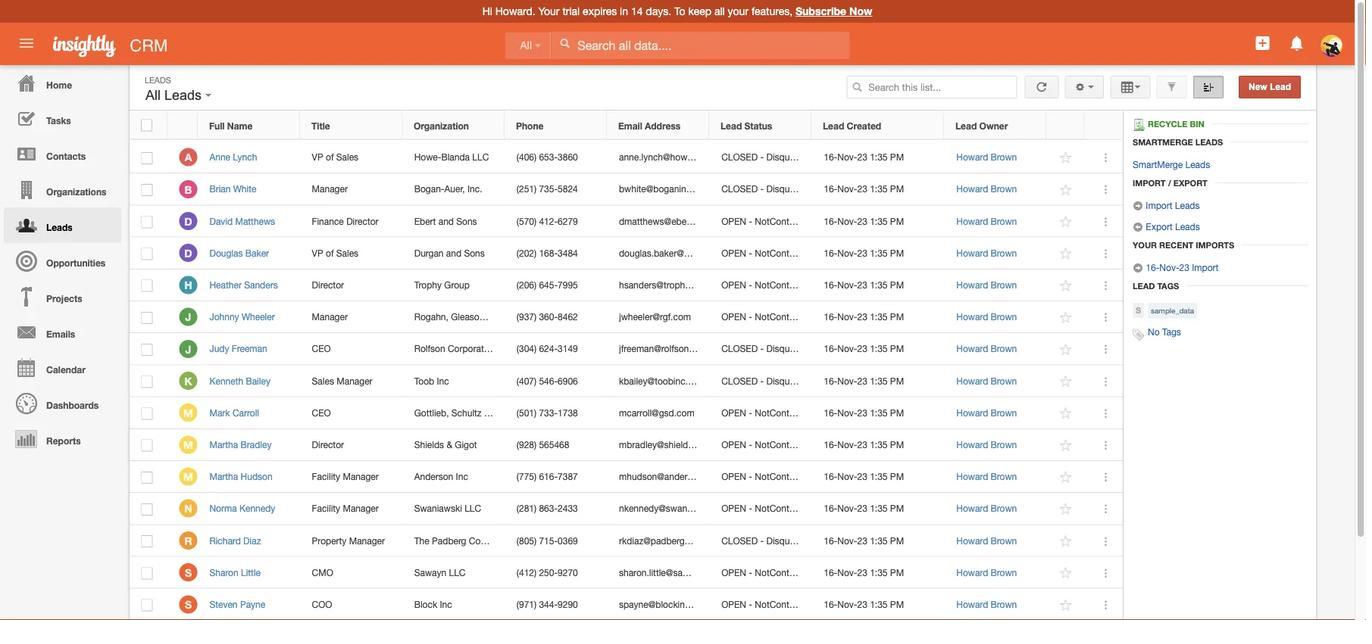 Task type: vqa. For each thing, say whether or not it's contained in the screenshot.


Task type: describe. For each thing, give the bounding box(es) containing it.
farrell
[[505, 312, 530, 323]]

sharon.little@sawayn.com cell
[[608, 558, 725, 590]]

manager for n
[[343, 504, 379, 514]]

johnny
[[210, 312, 239, 323]]

nov- for anne.lynch@howeblanda.com
[[838, 152, 858, 163]]

168-
[[539, 248, 558, 259]]

anne lynch
[[210, 152, 257, 163]]

(202) 168-3484 cell
[[505, 238, 608, 270]]

open - notcontacted cell for mcarroll@gsd.com
[[710, 398, 813, 430]]

leads
[[1196, 137, 1224, 147]]

(937) 360-8462 cell
[[505, 302, 608, 334]]

m for martha hudson
[[183, 471, 193, 484]]

ceo for j
[[312, 344, 331, 354]]

16-nov-23 1:35 pm cell for douglas.baker@durganandsons.com
[[812, 238, 945, 270]]

email
[[619, 120, 643, 131]]

16-nov-23 1:35 pm for hsanders@trophygroup.com
[[824, 280, 904, 291]]

7 howard from the top
[[957, 344, 989, 354]]

inc for k
[[437, 376, 449, 386]]

new lead
[[1249, 82, 1292, 92]]

2 vertical spatial import
[[1193, 262, 1219, 273]]

open for douglas.baker@durganandsons.com
[[722, 248, 747, 259]]

14 16-nov-23 1:35 pm cell from the top
[[812, 558, 945, 590]]

kbailey@toobinc.com
[[619, 376, 706, 386]]

h
[[184, 279, 192, 292]]

pm for jwheeler@rgf.com
[[891, 312, 904, 323]]

the padberg company
[[414, 536, 509, 546]]

search image
[[852, 82, 863, 92]]

durgan and sons cell
[[403, 238, 505, 270]]

ceo cell for m
[[300, 398, 403, 430]]

property manager cell
[[300, 526, 403, 558]]

director inside finance director cell
[[347, 216, 379, 227]]

organizations
[[46, 186, 106, 197]]

judy freeman link
[[210, 344, 275, 354]]

(937) 360-8462
[[517, 312, 578, 323]]

h row
[[130, 270, 1123, 302]]

lead status
[[721, 120, 773, 131]]

howard brown link for nkennedy@swaniawskillc.com
[[957, 504, 1017, 514]]

(251) 735-5824 cell
[[505, 174, 608, 206]]

reports link
[[4, 421, 121, 457]]

follow image for mhudson@andersoninc.com
[[1059, 471, 1074, 485]]

lead for lead status
[[721, 120, 742, 131]]

llc inside cell
[[473, 152, 489, 163]]

- for anne.lynch@howeblanda.com
[[761, 152, 764, 163]]

vp of sales cell for a
[[300, 142, 403, 174]]

to
[[675, 5, 686, 17]]

0 horizontal spatial your
[[539, 5, 560, 17]]

nkennedy@swaniawskillc.com cell
[[608, 494, 742, 526]]

7 1:35 from the top
[[870, 344, 888, 354]]

8 follow image from the top
[[1059, 567, 1074, 581]]

open - notcontacted for mcarroll@gsd.com
[[722, 408, 813, 418]]

pm for anne.lynch@howeblanda.com
[[891, 152, 904, 163]]

jfreeman@rolfsoncorp.com
[[619, 344, 728, 354]]

23 for rkdiaz@padbergh.com
[[858, 536, 868, 546]]

(971) 344-9290 cell
[[505, 590, 608, 621]]

freeman
[[232, 344, 267, 354]]

k row
[[130, 366, 1123, 398]]

brown for mcarroll@gsd.com
[[991, 408, 1017, 418]]

- for jwheeler@rgf.com
[[749, 312, 753, 323]]

7 brown from the top
[[991, 344, 1017, 354]]

sons for durgan and sons
[[464, 248, 485, 259]]

brian
[[210, 184, 231, 195]]

white
[[233, 184, 257, 195]]

vp for a
[[312, 152, 323, 163]]

facility manager for m
[[312, 472, 379, 482]]

recycle bin link
[[1133, 119, 1212, 131]]

brown for mhudson@andersoninc.com
[[991, 472, 1017, 482]]

your recent imports
[[1133, 240, 1235, 250]]

1 d row from the top
[[130, 206, 1123, 238]]

import / export
[[1133, 178, 1208, 188]]

Search all data.... text field
[[551, 32, 850, 59]]

9 open from the top
[[722, 568, 747, 578]]

manager inside j row
[[312, 312, 348, 323]]

anne.lynch@howeblanda.com cell
[[608, 142, 741, 174]]

jfreeman@rolfsoncorp.com cell
[[608, 334, 728, 366]]

notcontacted for spayne@blockinc.com
[[755, 600, 813, 610]]

nov- for spayne@blockinc.com
[[838, 600, 858, 610]]

notifications image
[[1288, 34, 1307, 52]]

nov- for douglas.baker@durganandsons.com
[[838, 248, 858, 259]]

b row
[[130, 174, 1123, 206]]

(281) 863-2433
[[517, 504, 578, 514]]

emails
[[46, 329, 75, 340]]

shields & gigot cell
[[403, 430, 505, 462]]

howard for dmatthews@ebertandsons.com
[[957, 216, 989, 227]]

nov- for kbailey@toobinc.com
[[838, 376, 858, 386]]

7 pm from the top
[[891, 344, 904, 354]]

leads up "all leads" at left
[[145, 75, 171, 85]]

sales inside cell
[[312, 376, 334, 386]]

- for mbradley@shieldsgigot.com
[[749, 440, 753, 450]]

hudson
[[241, 472, 273, 482]]

2 d row from the top
[[130, 238, 1123, 270]]

23 for mbradley@shieldsgigot.com
[[858, 440, 868, 450]]

14 howard brown link from the top
[[957, 568, 1017, 578]]

sample_data
[[1151, 307, 1195, 315]]

7 16-nov-23 1:35 pm cell from the top
[[812, 334, 945, 366]]

1:35 for dmatthews@ebertandsons.com
[[870, 216, 888, 227]]

hi
[[483, 5, 493, 17]]

sales for d
[[336, 248, 359, 259]]

bin
[[1190, 119, 1205, 129]]

mcarroll@gsd.com cell
[[608, 398, 710, 430]]

14 pm from the top
[[891, 568, 904, 578]]

howard for spayne@blockinc.com
[[957, 600, 989, 610]]

all for all leads
[[146, 88, 161, 103]]

douglas baker
[[210, 248, 269, 259]]

(805)
[[517, 536, 537, 546]]

2 j row from the top
[[130, 334, 1123, 366]]

created
[[847, 120, 882, 131]]

mhudson@andersoninc.com cell
[[608, 462, 735, 494]]

/
[[1169, 178, 1172, 188]]

pm for hsanders@trophygroup.com
[[891, 280, 904, 291]]

norma kennedy
[[210, 504, 275, 514]]

(406) 653-3860
[[517, 152, 578, 163]]

16- for bwhite@boganinc.com
[[824, 184, 838, 195]]

h link
[[179, 276, 197, 294]]

howard for rkdiaz@padbergh.com
[[957, 536, 989, 546]]

and right durgan on the top left of the page
[[446, 248, 462, 259]]

spayne@blockinc.com cell
[[608, 590, 710, 621]]

(570) 412-6279
[[517, 216, 578, 227]]

7 howard brown link from the top
[[957, 344, 1017, 354]]

notcontacted for mhudson@andersoninc.com
[[755, 472, 813, 482]]

3860
[[558, 152, 578, 163]]

9 open - notcontacted cell from the top
[[710, 558, 813, 590]]

leads for smartmerge leads
[[1186, 159, 1211, 170]]

open - notcontacted for jwheeler@rgf.com
[[722, 312, 813, 323]]

notcontacted for jwheeler@rgf.com
[[755, 312, 813, 323]]

toob inc cell
[[403, 366, 505, 398]]

howard brown link for kbailey@toobinc.com
[[957, 376, 1017, 386]]

anne
[[210, 152, 230, 163]]

brown for kbailey@toobinc.com
[[991, 376, 1017, 386]]

projects link
[[4, 279, 121, 315]]

d link for david matthews
[[179, 212, 197, 230]]

disqualified for k
[[767, 376, 814, 386]]

douglas.baker@durganandsons.com cell
[[608, 238, 768, 270]]

16-nov-23 1:35 pm cell for anne.lynch@howeblanda.com
[[812, 142, 945, 174]]

heather sanders link
[[210, 280, 286, 291]]

import leads
[[1144, 200, 1200, 211]]

closed - disqualified cell for a
[[710, 142, 814, 174]]

wheeler
[[242, 312, 275, 323]]

(775) 616-7387 cell
[[505, 462, 608, 494]]

(281) 863-2433 cell
[[505, 494, 608, 526]]

follow image for r
[[1059, 535, 1074, 549]]

all
[[715, 5, 725, 17]]

spayne@blockinc.com
[[619, 600, 710, 610]]

howard for mbradley@shieldsgigot.com
[[957, 440, 989, 450]]

open for dmatthews@ebertandsons.com
[[722, 216, 747, 227]]

open - notcontacted cell for jwheeler@rgf.com
[[710, 302, 813, 334]]

and inside j row
[[487, 312, 503, 323]]

16-nov-23 1:35 pm cell for mhudson@andersoninc.com
[[812, 462, 945, 494]]

14 16-nov-23 1:35 pm from the top
[[824, 568, 904, 578]]

howard.
[[496, 5, 536, 17]]

Search this list... text field
[[847, 76, 1017, 99]]

payne
[[240, 600, 265, 610]]

- for nkennedy@swaniawskillc.com
[[749, 504, 753, 514]]

(412) 250-9270
[[517, 568, 578, 578]]

a
[[185, 151, 192, 164]]

5824
[[558, 184, 578, 195]]

trophy
[[414, 280, 442, 291]]

16- inside 16-nov-23 import link
[[1146, 262, 1160, 273]]

nov- for mbradley@shieldsgigot.com
[[838, 440, 858, 450]]

martha hudson
[[210, 472, 273, 482]]

block inc cell
[[403, 590, 505, 621]]

gottlieb, schultz and d'amore
[[414, 408, 538, 418]]

finance director
[[312, 216, 379, 227]]

tasks link
[[4, 101, 121, 136]]

rkdiaz@padbergh.com cell
[[608, 526, 710, 558]]

of for a
[[326, 152, 334, 163]]

closed inside j row
[[722, 344, 758, 354]]

padberg
[[432, 536, 467, 546]]

follow image for m
[[1059, 439, 1074, 453]]

16- for nkennedy@swaniawskillc.com
[[824, 504, 838, 514]]

howard for mhudson@andersoninc.com
[[957, 472, 989, 482]]

1 j row from the top
[[130, 302, 1123, 334]]

pm for mbradley@shieldsgigot.com
[[891, 440, 904, 450]]

pm for mhudson@andersoninc.com
[[891, 472, 904, 482]]

howard brown for spayne@blockinc.com
[[957, 600, 1017, 610]]

export leads link
[[1133, 221, 1200, 233]]

import for import leads
[[1146, 200, 1173, 211]]

m for martha bradley
[[183, 439, 193, 452]]

(407)
[[517, 376, 537, 386]]

7 howard brown from the top
[[957, 344, 1017, 354]]

(805) 715-0369 cell
[[505, 526, 608, 558]]

martha bradley link
[[210, 440, 279, 450]]

open - notcontacted cell for mhudson@andersoninc.com
[[710, 462, 813, 494]]

open for mbradley@shieldsgigot.com
[[722, 440, 747, 450]]

1 horizontal spatial export
[[1174, 178, 1208, 188]]

pm for bwhite@boganinc.com
[[891, 184, 904, 195]]

8462
[[558, 312, 578, 323]]

23 for jwheeler@rgf.com
[[858, 312, 868, 323]]

14 howard from the top
[[957, 568, 989, 578]]

- for mcarroll@gsd.com
[[749, 408, 753, 418]]

notcontacted for dmatthews@ebertandsons.com
[[755, 216, 813, 227]]

mark
[[210, 408, 230, 418]]

show list view filters image
[[1167, 82, 1178, 92]]

mhudson@andersoninc.com
[[619, 472, 735, 482]]

rolfson
[[414, 344, 445, 354]]

follow image for anne.lynch@howeblanda.com
[[1059, 151, 1074, 165]]

closed for a
[[722, 152, 758, 163]]

735-
[[539, 184, 558, 195]]

(304) 624-3149
[[517, 344, 578, 354]]

2 m row from the top
[[130, 430, 1123, 462]]

r link
[[179, 532, 197, 550]]

1:35 for mhudson@andersoninc.com
[[870, 472, 888, 482]]

baker
[[245, 248, 269, 259]]

sawayn llc cell
[[403, 558, 505, 590]]

(928) 565468 cell
[[505, 430, 608, 462]]

rogahn, gleason and farrell cell
[[403, 302, 530, 334]]

heather
[[210, 280, 242, 291]]

brian white
[[210, 184, 257, 195]]

(304) 624-3149 cell
[[505, 334, 608, 366]]

1 m row from the top
[[130, 398, 1123, 430]]

steven payne
[[210, 600, 265, 610]]

closed - disqualified for k
[[722, 376, 814, 386]]

16- for rkdiaz@padbergh.com
[[824, 536, 838, 546]]

23 for hsanders@trophygroup.com
[[858, 280, 868, 291]]

hsanders@trophygroup.com
[[619, 280, 734, 291]]

nov- for nkennedy@swaniawskillc.com
[[838, 504, 858, 514]]

lead tags
[[1133, 281, 1180, 291]]

howard for douglas.baker@durganandsons.com
[[957, 248, 989, 259]]

open - notcontacted for mbradley@shieldsgigot.com
[[722, 440, 813, 450]]

1:35 for rkdiaz@padbergh.com
[[870, 536, 888, 546]]

opportunities link
[[4, 243, 121, 279]]

sales for a
[[336, 152, 359, 163]]

14 brown from the top
[[991, 568, 1017, 578]]

16-nov-23 import link
[[1133, 262, 1219, 274]]

624-
[[539, 344, 558, 354]]

matthews
[[235, 216, 275, 227]]

and right ebert
[[439, 216, 454, 227]]

16-nov-23 1:35 pm for mbradley@shieldsgigot.com
[[824, 440, 904, 450]]

imports
[[1196, 240, 1235, 250]]

9 notcontacted from the top
[[755, 568, 813, 578]]

863-
[[539, 504, 558, 514]]

1 s row from the top
[[130, 558, 1123, 590]]

and right schultz
[[484, 408, 500, 418]]

david
[[210, 216, 233, 227]]

howard brown link for rkdiaz@padbergh.com
[[957, 536, 1017, 546]]

finance director cell
[[300, 206, 403, 238]]



Task type: locate. For each thing, give the bounding box(es) containing it.
bwhite@boganinc.com cell
[[608, 174, 712, 206]]

nov- inside k row
[[838, 376, 858, 386]]

pm inside b row
[[891, 184, 904, 195]]

0 vertical spatial vp of sales
[[312, 152, 359, 163]]

pm
[[891, 152, 904, 163], [891, 184, 904, 195], [891, 216, 904, 227], [891, 248, 904, 259], [891, 280, 904, 291], [891, 312, 904, 323], [891, 344, 904, 354], [891, 376, 904, 386], [891, 408, 904, 418], [891, 440, 904, 450], [891, 472, 904, 482], [891, 504, 904, 514], [891, 536, 904, 546], [891, 568, 904, 578], [891, 600, 904, 610]]

navigation
[[0, 65, 121, 457]]

1 vertical spatial facility
[[312, 504, 340, 514]]

pm inside "r" row
[[891, 536, 904, 546]]

open - notcontacted cell
[[710, 206, 813, 238], [710, 238, 813, 270], [710, 270, 813, 302], [710, 302, 813, 334], [710, 398, 813, 430], [710, 430, 813, 462], [710, 462, 813, 494], [710, 494, 813, 526], [710, 558, 813, 590], [710, 590, 813, 621]]

1 follow image from the top
[[1059, 215, 1074, 229]]

12 howard brown from the top
[[957, 504, 1017, 514]]

expires
[[583, 5, 617, 17]]

all leads button
[[142, 84, 215, 107]]

jwheeler@rgf.com
[[619, 312, 691, 323]]

4 16-nov-23 1:35 pm from the top
[[824, 248, 904, 259]]

the
[[414, 536, 430, 546]]

23 for mcarroll@gsd.com
[[858, 408, 868, 418]]

0 vertical spatial martha
[[210, 440, 238, 450]]

1 vertical spatial m
[[183, 439, 193, 452]]

2 1:35 from the top
[[870, 184, 888, 195]]

2 vertical spatial director
[[312, 440, 344, 450]]

manager
[[312, 184, 348, 195], [312, 312, 348, 323], [337, 376, 373, 386], [343, 472, 379, 482], [343, 504, 379, 514], [349, 536, 385, 546]]

leads for export leads
[[1176, 221, 1200, 232]]

pm inside k row
[[891, 376, 904, 386]]

disqualified inside "a" row
[[767, 152, 814, 163]]

llc up the padberg company
[[465, 504, 481, 514]]

douglas.baker@durganandsons.com
[[619, 248, 768, 259]]

kenneth
[[210, 376, 243, 386]]

1 1:35 from the top
[[870, 152, 888, 163]]

vp of sales down title
[[312, 152, 359, 163]]

howard brown link for anne.lynch@howeblanda.com
[[957, 152, 1017, 163]]

j row
[[130, 302, 1123, 334], [130, 334, 1123, 366]]

the padberg company cell
[[403, 526, 509, 558]]

8 brown from the top
[[991, 376, 1017, 386]]

hsanders@trophygroup.com cell
[[608, 270, 734, 302]]

6 pm from the top
[[891, 312, 904, 323]]

follow image
[[1059, 151, 1074, 165], [1059, 183, 1074, 197], [1059, 247, 1074, 261], [1059, 311, 1074, 325], [1059, 375, 1074, 389], [1059, 407, 1074, 421], [1059, 471, 1074, 485], [1059, 567, 1074, 581]]

facility for n
[[312, 504, 340, 514]]

1 vertical spatial martha
[[210, 472, 238, 482]]

4 open - notcontacted from the top
[[722, 312, 813, 323]]

sales inside d row
[[336, 248, 359, 259]]

9 howard brown link from the top
[[957, 408, 1017, 418]]

brown inside h row
[[991, 280, 1017, 291]]

6 brown from the top
[[991, 312, 1017, 323]]

nov- inside h row
[[838, 280, 858, 291]]

manager inside "r" row
[[349, 536, 385, 546]]

follow image inside "a" row
[[1059, 151, 1074, 165]]

5 closed - disqualified cell from the top
[[710, 526, 814, 558]]

llc for n
[[465, 504, 481, 514]]

1 16-nov-23 1:35 pm from the top
[[824, 152, 904, 163]]

2 smartmerge from the top
[[1133, 159, 1183, 170]]

sales up finance director
[[336, 152, 359, 163]]

open for jwheeler@rgf.com
[[722, 312, 747, 323]]

- inside b row
[[761, 184, 764, 195]]

7 open from the top
[[722, 472, 747, 482]]

m link up n link at bottom
[[179, 468, 197, 486]]

(805) 715-0369
[[517, 536, 578, 546]]

manager inside m row
[[343, 472, 379, 482]]

1 vertical spatial j link
[[179, 340, 197, 358]]

j left the "judy" at the bottom of the page
[[185, 343, 191, 356]]

0 vertical spatial j link
[[179, 308, 197, 326]]

follow image for kbailey@toobinc.com
[[1059, 375, 1074, 389]]

director cell
[[300, 270, 403, 302], [300, 430, 403, 462]]

3 brown from the top
[[991, 216, 1017, 227]]

6906
[[558, 376, 578, 386]]

- for spayne@blockinc.com
[[749, 600, 753, 610]]

your
[[539, 5, 560, 17], [1133, 240, 1157, 250]]

1 facility manager cell from the top
[[300, 462, 403, 494]]

circle arrow right image up circle arrow left image
[[1133, 201, 1144, 211]]

howard brown link inside h row
[[957, 280, 1017, 291]]

0 vertical spatial j
[[185, 311, 191, 324]]

23 inside k row
[[858, 376, 868, 386]]

manager cell for j
[[300, 302, 403, 334]]

leads inside button
[[164, 88, 202, 103]]

2 vertical spatial m link
[[179, 468, 197, 486]]

howard inside k row
[[957, 376, 989, 386]]

leads up export leads
[[1175, 200, 1200, 211]]

circle arrow right image for import leads
[[1133, 201, 1144, 211]]

gottlieb, schultz and d'amore cell
[[403, 398, 538, 430]]

16- inside h row
[[824, 280, 838, 291]]

circle arrow right image
[[1133, 201, 1144, 211], [1133, 263, 1144, 274]]

2 vertical spatial m
[[183, 471, 193, 484]]

d link for douglas baker
[[179, 244, 197, 262]]

7 open - notcontacted cell from the top
[[710, 462, 813, 494]]

1 vertical spatial circle arrow right image
[[1133, 263, 1144, 274]]

- for kbailey@toobinc.com
[[761, 376, 764, 386]]

0 vertical spatial s
[[1136, 306, 1142, 316]]

director right finance
[[347, 216, 379, 227]]

2 m link from the top
[[179, 436, 197, 454]]

follow image
[[1059, 215, 1074, 229], [1059, 279, 1074, 293], [1059, 343, 1074, 357], [1059, 439, 1074, 453], [1059, 503, 1074, 517], [1059, 535, 1074, 549], [1059, 599, 1074, 613]]

closed for r
[[722, 536, 758, 546]]

0 vertical spatial director cell
[[300, 270, 403, 302]]

howard inside "r" row
[[957, 536, 989, 546]]

(206) 645-7995
[[517, 280, 578, 291]]

sanders
[[244, 280, 278, 291]]

(937)
[[517, 312, 537, 323]]

6 follow image from the top
[[1059, 535, 1074, 549]]

7 16-nov-23 1:35 pm from the top
[[824, 344, 904, 354]]

4 brown from the top
[[991, 248, 1017, 259]]

(928) 565468
[[517, 440, 570, 450]]

dmatthews@ebertandsons.com cell
[[608, 206, 748, 238]]

leads up your recent imports
[[1176, 221, 1200, 232]]

0 vertical spatial import
[[1133, 178, 1166, 188]]

12 16-nov-23 1:35 pm cell from the top
[[812, 494, 945, 526]]

0 vertical spatial all
[[520, 40, 532, 51]]

richard diaz link
[[210, 536, 269, 546]]

sales right "bailey"
[[312, 376, 334, 386]]

s left steven
[[185, 599, 192, 612]]

coo cell
[[300, 590, 403, 621]]

645-
[[539, 280, 558, 291]]

4 1:35 from the top
[[870, 248, 888, 259]]

1 vertical spatial vp
[[312, 248, 323, 259]]

None checkbox
[[141, 152, 153, 164], [141, 184, 153, 196], [141, 216, 153, 228], [141, 408, 153, 420], [141, 600, 153, 612], [141, 152, 153, 164], [141, 184, 153, 196], [141, 216, 153, 228], [141, 408, 153, 420], [141, 600, 153, 612]]

facility inside n row
[[312, 504, 340, 514]]

refresh list image
[[1035, 82, 1049, 92]]

sons inside "durgan and sons" cell
[[464, 248, 485, 259]]

circle arrow left image
[[1133, 222, 1144, 233]]

1 vertical spatial director cell
[[300, 430, 403, 462]]

vp inside "a" row
[[312, 152, 323, 163]]

- inside n row
[[749, 504, 753, 514]]

director for h
[[312, 280, 344, 291]]

vp of sales cell down finance director
[[300, 238, 403, 270]]

d link up h link
[[179, 244, 197, 262]]

cmo
[[312, 568, 333, 578]]

d down b
[[184, 215, 192, 228]]

0 vertical spatial facility
[[312, 472, 340, 482]]

16-nov-23 1:35 pm inside k row
[[824, 376, 904, 386]]

1 vertical spatial sales
[[336, 248, 359, 259]]

m left the martha bradley
[[183, 439, 193, 452]]

closed inside "a" row
[[722, 152, 758, 163]]

4 16-nov-23 1:35 pm cell from the top
[[812, 238, 945, 270]]

open - notcontacted cell for dmatthews@ebertandsons.com
[[710, 206, 813, 238]]

1 vertical spatial ceo cell
[[300, 398, 403, 430]]

0 vertical spatial vp
[[312, 152, 323, 163]]

a link
[[179, 148, 197, 166]]

facility manager for n
[[312, 504, 379, 514]]

1 ceo from the top
[[312, 344, 331, 354]]

manager cell up finance director
[[300, 174, 403, 206]]

open inside h row
[[722, 280, 747, 291]]

0 vertical spatial facility manager
[[312, 472, 379, 482]]

sharon.little@sawayn.com open - notcontacted
[[619, 568, 813, 578]]

llc inside cell
[[465, 504, 481, 514]]

notcontacted for nkennedy@swaniawskillc.com
[[755, 504, 813, 514]]

martha up norma
[[210, 472, 238, 482]]

1 vertical spatial d
[[184, 247, 192, 260]]

2 of from the top
[[326, 248, 334, 259]]

d up h link
[[184, 247, 192, 260]]

2 howard brown from the top
[[957, 184, 1017, 195]]

navigation containing home
[[0, 65, 121, 457]]

brown inside b row
[[991, 184, 1017, 195]]

8 open - notcontacted from the top
[[722, 504, 813, 514]]

subscribe now link
[[796, 5, 873, 17]]

howard brown inside b row
[[957, 184, 1017, 195]]

9290
[[558, 600, 578, 610]]

row group
[[130, 142, 1123, 621]]

6 follow image from the top
[[1059, 407, 1074, 421]]

1 vertical spatial sons
[[464, 248, 485, 259]]

smartmerge up /
[[1133, 159, 1183, 170]]

6 open from the top
[[722, 440, 747, 450]]

1 vertical spatial s
[[185, 567, 192, 580]]

tags
[[1158, 281, 1180, 291]]

import left /
[[1133, 178, 1166, 188]]

johnny wheeler link
[[210, 312, 282, 323]]

export right circle arrow left image
[[1146, 221, 1173, 232]]

lead left status
[[721, 120, 742, 131]]

1 vertical spatial inc
[[456, 472, 468, 482]]

16-nov-23 1:35 pm inside "r" row
[[824, 536, 904, 546]]

howard inside "a" row
[[957, 152, 989, 163]]

0 vertical spatial d
[[184, 215, 192, 228]]

1 vertical spatial llc
[[465, 504, 481, 514]]

1 vertical spatial all
[[146, 88, 161, 103]]

bogan-auer, inc. cell
[[403, 174, 505, 206]]

5 open - notcontacted cell from the top
[[710, 398, 813, 430]]

norma kennedy link
[[210, 504, 283, 514]]

3 m link from the top
[[179, 468, 197, 486]]

director down sales manager
[[312, 440, 344, 450]]

howard brown for kbailey@toobinc.com
[[957, 376, 1017, 386]]

m left mark
[[183, 407, 193, 420]]

pm inside h row
[[891, 280, 904, 291]]

1 vertical spatial manager cell
[[300, 302, 403, 334]]

vp inside d row
[[312, 248, 323, 259]]

2 closed - disqualified from the top
[[722, 184, 814, 195]]

r row
[[130, 526, 1123, 558]]

disqualified inside k row
[[767, 376, 814, 386]]

1:35 for jwheeler@rgf.com
[[870, 312, 888, 323]]

inc inside the block inc 'cell'
[[440, 600, 452, 610]]

of down finance
[[326, 248, 334, 259]]

open - notcontacted for mhudson@andersoninc.com
[[722, 472, 813, 482]]

tasks
[[46, 115, 71, 126]]

all down "howard."
[[520, 40, 532, 51]]

23 inside "r" row
[[858, 536, 868, 546]]

lead right new
[[1270, 82, 1292, 92]]

brian white link
[[210, 184, 264, 195]]

open - notcontacted for hsanders@trophygroup.com
[[722, 280, 813, 291]]

howard brown for hsanders@trophygroup.com
[[957, 280, 1017, 291]]

1 vertical spatial d link
[[179, 244, 197, 262]]

brown for rkdiaz@padbergh.com
[[991, 536, 1017, 546]]

1 vertical spatial export
[[1146, 221, 1173, 232]]

None checkbox
[[141, 119, 152, 131], [141, 248, 153, 260], [141, 280, 153, 292], [141, 312, 153, 324], [141, 344, 153, 356], [141, 376, 153, 388], [141, 440, 153, 452], [141, 472, 153, 484], [141, 504, 153, 516], [141, 536, 153, 548], [141, 568, 153, 580], [141, 119, 152, 131], [141, 248, 153, 260], [141, 280, 153, 292], [141, 312, 153, 324], [141, 344, 153, 356], [141, 376, 153, 388], [141, 440, 153, 452], [141, 472, 153, 484], [141, 504, 153, 516], [141, 536, 153, 548], [141, 568, 153, 580]]

- inside h row
[[749, 280, 753, 291]]

2 vertical spatial s
[[185, 599, 192, 612]]

2 m from the top
[[183, 439, 193, 452]]

16- inside k row
[[824, 376, 838, 386]]

2 martha from the top
[[210, 472, 238, 482]]

16-nov-23 1:35 pm inside b row
[[824, 184, 904, 195]]

closed - disqualified inside "r" row
[[722, 536, 814, 546]]

m link left mark
[[179, 404, 197, 422]]

s down lead tags
[[1136, 306, 1142, 316]]

douglas
[[210, 248, 243, 259]]

lead left the created
[[823, 120, 845, 131]]

2 ceo from the top
[[312, 408, 331, 418]]

manager inside k row
[[337, 376, 373, 386]]

0 vertical spatial sons
[[457, 216, 477, 227]]

1 vertical spatial director
[[312, 280, 344, 291]]

16- for jfreeman@rolfsoncorp.com
[[824, 344, 838, 354]]

manager cell
[[300, 174, 403, 206], [300, 302, 403, 334]]

2 closed from the top
[[722, 184, 758, 195]]

3 pm from the top
[[891, 216, 904, 227]]

of
[[326, 152, 334, 163], [326, 248, 334, 259]]

open - notcontacted cell for douglas.baker@durganandsons.com
[[710, 238, 813, 270]]

0 vertical spatial vp of sales cell
[[300, 142, 403, 174]]

circle arrow right image inside 16-nov-23 import link
[[1133, 263, 1144, 274]]

trophy group cell
[[403, 270, 505, 302]]

nov- for dmatthews@ebertandsons.com
[[838, 216, 858, 227]]

14 howard brown from the top
[[957, 568, 1017, 578]]

1 d from the top
[[184, 215, 192, 228]]

j link down h
[[179, 308, 197, 326]]

leads down crm
[[164, 88, 202, 103]]

j
[[185, 311, 191, 324], [185, 343, 191, 356]]

notcontacted inside j row
[[755, 312, 813, 323]]

sharon little
[[210, 568, 261, 578]]

1 vertical spatial vp of sales cell
[[300, 238, 403, 270]]

1 vertical spatial j
[[185, 343, 191, 356]]

(971)
[[517, 600, 537, 610]]

brown for jwheeler@rgf.com
[[991, 312, 1017, 323]]

0 vertical spatial m link
[[179, 404, 197, 422]]

howard brown inside h row
[[957, 280, 1017, 291]]

4 disqualified from the top
[[767, 376, 814, 386]]

(406)
[[517, 152, 537, 163]]

smartmerge for smartmerge leads
[[1133, 137, 1194, 147]]

row
[[130, 111, 1123, 140]]

lead left owner
[[956, 120, 977, 131]]

2 vertical spatial llc
[[449, 568, 466, 578]]

1 horizontal spatial your
[[1133, 240, 1157, 250]]

import up export leads link
[[1146, 200, 1173, 211]]

of down title
[[326, 152, 334, 163]]

vp of sales down finance
[[312, 248, 359, 259]]

0 vertical spatial manager cell
[[300, 174, 403, 206]]

4 notcontacted from the top
[[755, 312, 813, 323]]

16-nov-23 1:35 pm cell for kbailey@toobinc.com
[[812, 366, 945, 398]]

vp down title
[[312, 152, 323, 163]]

0 vertical spatial d link
[[179, 212, 197, 230]]

(412) 250-9270 cell
[[505, 558, 608, 590]]

smartmerge down the recycle
[[1133, 137, 1194, 147]]

a row
[[130, 142, 1123, 174]]

pm for mcarroll@gsd.com
[[891, 408, 904, 418]]

martha down mark
[[210, 440, 238, 450]]

cmo cell
[[300, 558, 403, 590]]

8 howard from the top
[[957, 376, 989, 386]]

howard brown for mbradley@shieldsgigot.com
[[957, 440, 1017, 450]]

8 pm from the top
[[891, 376, 904, 386]]

1 smartmerge from the top
[[1133, 137, 1194, 147]]

16- for mhudson@andersoninc.com
[[824, 472, 838, 482]]

all down crm
[[146, 88, 161, 103]]

disqualified inside j row
[[767, 344, 814, 354]]

director cell down finance director cell
[[300, 270, 403, 302]]

1 vertical spatial import
[[1146, 200, 1173, 211]]

vp down finance
[[312, 248, 323, 259]]

notcontacted for douglas.baker@durganandsons.com
[[755, 248, 813, 259]]

(251)
[[517, 184, 537, 195]]

follow image for n
[[1059, 503, 1074, 517]]

leads link
[[4, 208, 121, 243]]

4 howard brown from the top
[[957, 248, 1017, 259]]

1 open from the top
[[722, 216, 747, 227]]

3 howard brown from the top
[[957, 216, 1017, 227]]

circle arrow right image up lead tags
[[1133, 263, 1144, 274]]

13 pm from the top
[[891, 536, 904, 546]]

llc right "sawayn"
[[449, 568, 466, 578]]

leads down the leads
[[1186, 159, 1211, 170]]

open - notcontacted inside n row
[[722, 504, 813, 514]]

manager inside b row
[[312, 184, 348, 195]]

16-nov-23 1:35 pm cell for hsanders@trophygroup.com
[[812, 270, 945, 302]]

inc inside toob inc cell
[[437, 376, 449, 386]]

b link
[[179, 180, 197, 198]]

10 howard brown link from the top
[[957, 440, 1017, 450]]

johnny wheeler
[[210, 312, 275, 323]]

ceo cell for j
[[300, 334, 403, 366]]

s down r at the left bottom
[[185, 567, 192, 580]]

11 16-nov-23 1:35 pm cell from the top
[[812, 462, 945, 494]]

smartmerge leads link
[[1133, 159, 1211, 170]]

ebert and sons
[[414, 216, 477, 227]]

smartmerge leads
[[1133, 137, 1224, 147]]

ceo cell down sales manager
[[300, 398, 403, 430]]

howard brown for bwhite@boganinc.com
[[957, 184, 1017, 195]]

(412)
[[517, 568, 537, 578]]

organizations link
[[4, 172, 121, 208]]

martha bradley
[[210, 440, 272, 450]]

sons
[[457, 216, 477, 227], [464, 248, 485, 259]]

sales manager cell
[[300, 366, 403, 398]]

howard brown link inside k row
[[957, 376, 1017, 386]]

brown inside n row
[[991, 504, 1017, 514]]

j link
[[179, 308, 197, 326], [179, 340, 197, 358]]

4 howard from the top
[[957, 248, 989, 259]]

vp of sales for a
[[312, 152, 359, 163]]

anderson inc cell
[[403, 462, 505, 494]]

16-nov-23 1:35 pm for dmatthews@ebertandsons.com
[[824, 216, 904, 227]]

pm inside n row
[[891, 504, 904, 514]]

5 brown from the top
[[991, 280, 1017, 291]]

3 open from the top
[[722, 280, 747, 291]]

projects
[[46, 293, 82, 304]]

inc inside anderson inc cell
[[456, 472, 468, 482]]

1 vertical spatial ceo
[[312, 408, 331, 418]]

23
[[858, 152, 868, 163], [858, 184, 868, 195], [858, 216, 868, 227], [858, 248, 868, 259], [1180, 262, 1190, 273], [858, 280, 868, 291], [858, 312, 868, 323], [858, 344, 868, 354], [858, 376, 868, 386], [858, 408, 868, 418], [858, 440, 868, 450], [858, 472, 868, 482], [858, 504, 868, 514], [858, 536, 868, 546], [858, 568, 868, 578], [858, 600, 868, 610]]

vp of sales inside "a" row
[[312, 152, 359, 163]]

2 s row from the top
[[130, 590, 1123, 621]]

- inside "a" row
[[761, 152, 764, 163]]

howard brown link inside n row
[[957, 504, 1017, 514]]

14
[[631, 5, 643, 17]]

open - notcontacted inside j row
[[722, 312, 813, 323]]

follow image inside j row
[[1059, 311, 1074, 325]]

sample_data link
[[1148, 303, 1198, 319]]

leads inside "navigation"
[[46, 222, 73, 233]]

3 open - notcontacted from the top
[[722, 280, 813, 291]]

1 vertical spatial smartmerge
[[1133, 159, 1183, 170]]

3 open - notcontacted cell from the top
[[710, 270, 813, 302]]

(206) 645-7995 cell
[[505, 270, 608, 302]]

0 vertical spatial your
[[539, 5, 560, 17]]

swaniawski llc cell
[[403, 494, 505, 526]]

douglas baker link
[[210, 248, 277, 259]]

m up n link at bottom
[[183, 471, 193, 484]]

notcontacted inside n row
[[755, 504, 813, 514]]

6279
[[558, 216, 578, 227]]

row group containing a
[[130, 142, 1123, 621]]

14 1:35 from the top
[[870, 568, 888, 578]]

11 howard from the top
[[957, 472, 989, 482]]

s row
[[130, 558, 1123, 590], [130, 590, 1123, 621]]

1 vertical spatial vp of sales
[[312, 248, 359, 259]]

0 vertical spatial inc
[[437, 376, 449, 386]]

16-nov-23 1:35 pm cell for mbradley@shieldsgigot.com
[[812, 430, 945, 462]]

mbradley@shieldsgigot.com
[[619, 440, 734, 450]]

closed - disqualified inside k row
[[722, 376, 814, 386]]

export right /
[[1174, 178, 1208, 188]]

sales down finance director cell
[[336, 248, 359, 259]]

all inside button
[[146, 88, 161, 103]]

kbailey@toobinc.com cell
[[608, 366, 710, 398]]

llc right blanda
[[473, 152, 489, 163]]

facility manager inside n row
[[312, 504, 379, 514]]

brown inside "a" row
[[991, 152, 1017, 163]]

10 howard from the top
[[957, 440, 989, 450]]

bogan-auer, inc.
[[414, 184, 482, 195]]

- for bwhite@boganinc.com
[[761, 184, 764, 195]]

16-nov-23 import
[[1144, 262, 1219, 273]]

howard brown for rkdiaz@padbergh.com
[[957, 536, 1017, 546]]

director inside h row
[[312, 280, 344, 291]]

16-nov-23 1:35 pm cell
[[812, 142, 945, 174], [812, 174, 945, 206], [812, 206, 945, 238], [812, 238, 945, 270], [812, 270, 945, 302], [812, 302, 945, 334], [812, 334, 945, 366], [812, 366, 945, 398], [812, 398, 945, 430], [812, 430, 945, 462], [812, 462, 945, 494], [812, 494, 945, 526], [812, 526, 945, 558], [812, 558, 945, 590], [812, 590, 945, 621]]

inc right block
[[440, 600, 452, 610]]

0 horizontal spatial export
[[1146, 221, 1173, 232]]

d row down bwhite@boganinc.com
[[130, 206, 1123, 238]]

ceo cell
[[300, 334, 403, 366], [300, 398, 403, 430]]

facility manager inside m row
[[312, 472, 379, 482]]

0 vertical spatial m
[[183, 407, 193, 420]]

ebert and sons cell
[[403, 206, 505, 238]]

(501) 733-1738 cell
[[505, 398, 608, 430]]

- inside k row
[[761, 376, 764, 386]]

1 vertical spatial facility manager
[[312, 504, 379, 514]]

16- for sharon.little@sawayn.com
[[824, 568, 838, 578]]

howard brown inside "a" row
[[957, 152, 1017, 163]]

(304)
[[517, 344, 537, 354]]

d link down b
[[179, 212, 197, 230]]

1:35 for nkennedy@swaniawskillc.com
[[870, 504, 888, 514]]

11 pm from the top
[[891, 472, 904, 482]]

23 inside n row
[[858, 504, 868, 514]]

your left trial
[[539, 5, 560, 17]]

blanda
[[442, 152, 470, 163]]

llc for s
[[449, 568, 466, 578]]

howard brown for jwheeler@rgf.com
[[957, 312, 1017, 323]]

- inside "r" row
[[761, 536, 764, 546]]

4 follow image from the top
[[1059, 311, 1074, 325]]

2 vertical spatial inc
[[440, 600, 452, 610]]

0 horizontal spatial all
[[146, 88, 161, 103]]

(501) 733-1738
[[517, 408, 578, 418]]

1:35 inside h row
[[870, 280, 888, 291]]

(406) 653-3860 cell
[[505, 142, 608, 174]]

0 vertical spatial sales
[[336, 152, 359, 163]]

23 inside h row
[[858, 280, 868, 291]]

brown for douglas.baker@durganandsons.com
[[991, 248, 1017, 259]]

howard inside h row
[[957, 280, 989, 291]]

howard brown link for spayne@blockinc.com
[[957, 600, 1017, 610]]

1:35 inside k row
[[870, 376, 888, 386]]

7 notcontacted from the top
[[755, 472, 813, 482]]

follow image for douglas.baker@durganandsons.com
[[1059, 247, 1074, 261]]

0 vertical spatial smartmerge
[[1133, 137, 1194, 147]]

closed - disqualified cell
[[710, 142, 814, 174], [710, 174, 814, 206], [710, 334, 814, 366], [710, 366, 814, 398], [710, 526, 814, 558]]

rkdiaz@padbergh.com
[[619, 536, 710, 546]]

nov- inside n row
[[838, 504, 858, 514]]

and left farrell
[[487, 312, 503, 323]]

0 vertical spatial llc
[[473, 152, 489, 163]]

open - notcontacted inside h row
[[722, 280, 813, 291]]

- for dmatthews@ebertandsons.com
[[749, 216, 753, 227]]

follow image for bwhite@boganinc.com
[[1059, 183, 1074, 197]]

closed inside "r" row
[[722, 536, 758, 546]]

4 closed - disqualified cell from the top
[[710, 366, 814, 398]]

10 16-nov-23 1:35 pm from the top
[[824, 440, 904, 450]]

16-nov-23 1:35 pm for nkennedy@swaniawskillc.com
[[824, 504, 904, 514]]

vp of sales cell down title
[[300, 142, 403, 174]]

16-nov-23 1:35 pm cell for mcarroll@gsd.com
[[812, 398, 945, 430]]

1:35 inside "r" row
[[870, 536, 888, 546]]

3 m row from the top
[[130, 462, 1123, 494]]

2 disqualified from the top
[[767, 184, 814, 195]]

1 vertical spatial your
[[1133, 240, 1157, 250]]

tags
[[1163, 327, 1182, 338]]

5 notcontacted from the top
[[755, 408, 813, 418]]

- for douglas.baker@durganandsons.com
[[749, 248, 753, 259]]

import down 'imports'
[[1193, 262, 1219, 273]]

m row
[[130, 398, 1123, 430], [130, 430, 1123, 462], [130, 462, 1123, 494]]

1 vertical spatial m link
[[179, 436, 197, 454]]

open - notcontacted for douglas.baker@durganandsons.com
[[722, 248, 813, 259]]

0 vertical spatial circle arrow right image
[[1133, 201, 1144, 211]]

manager for k
[[337, 376, 373, 386]]

manager for m
[[343, 472, 379, 482]]

2 d link from the top
[[179, 244, 197, 262]]

2 ceo cell from the top
[[300, 398, 403, 430]]

9 16-nov-23 1:35 pm from the top
[[824, 408, 904, 418]]

auer,
[[445, 184, 465, 195]]

23 for spayne@blockinc.com
[[858, 600, 868, 610]]

9 brown from the top
[[991, 408, 1017, 418]]

n row
[[130, 494, 1123, 526]]

ceo up sales manager
[[312, 344, 331, 354]]

inc for s
[[440, 600, 452, 610]]

sharon
[[210, 568, 239, 578]]

howard brown link for mcarroll@gsd.com
[[957, 408, 1017, 418]]

23 for douglas.baker@durganandsons.com
[[858, 248, 868, 259]]

d row up hsanders@trophygroup.com
[[130, 238, 1123, 270]]

1 vp of sales cell from the top
[[300, 142, 403, 174]]

j down h
[[185, 311, 191, 324]]

11 1:35 from the top
[[870, 472, 888, 482]]

(570) 412-6279 cell
[[505, 206, 608, 238]]

13 howard from the top
[[957, 536, 989, 546]]

8 open - notcontacted cell from the top
[[710, 494, 813, 526]]

sons inside ebert and sons cell
[[457, 216, 477, 227]]

1:35 for anne.lynch@howeblanda.com
[[870, 152, 888, 163]]

director cell down sales manager cell
[[300, 430, 403, 462]]

m for mark carroll
[[183, 407, 193, 420]]

swaniawski
[[414, 504, 462, 514]]

2 notcontacted from the top
[[755, 248, 813, 259]]

circle arrow right image inside import leads link
[[1133, 201, 1144, 211]]

9270
[[558, 568, 578, 578]]

sons up group
[[464, 248, 485, 259]]

carroll
[[233, 408, 259, 418]]

0 vertical spatial export
[[1174, 178, 1208, 188]]

jfreeman@rolfsoncorp.com closed - disqualified
[[619, 344, 814, 354]]

cog image
[[1075, 82, 1086, 92]]

3 howard brown link from the top
[[957, 216, 1017, 227]]

manager inside n row
[[343, 504, 379, 514]]

open inside j row
[[722, 312, 747, 323]]

howe-blanda llc cell
[[403, 142, 505, 174]]

(407) 546-6906 cell
[[505, 366, 608, 398]]

mark carroll
[[210, 408, 259, 418]]

nov- for hsanders@trophygroup.com
[[838, 280, 858, 291]]

d'amore
[[502, 408, 538, 418]]

brown inside k row
[[991, 376, 1017, 386]]

j link left the "judy" at the bottom of the page
[[179, 340, 197, 358]]

16-nov-23 1:35 pm for kbailey@toobinc.com
[[824, 376, 904, 386]]

344-
[[539, 600, 558, 610]]

(971) 344-9290
[[517, 600, 578, 610]]

2 vertical spatial sales
[[312, 376, 334, 386]]

manager cell up sales manager cell
[[300, 302, 403, 334]]

1 howard brown from the top
[[957, 152, 1017, 163]]

1 closed - disqualified from the top
[[722, 152, 814, 163]]

open inside n row
[[722, 504, 747, 514]]

sharon little link
[[210, 568, 268, 578]]

follow image inside k row
[[1059, 375, 1074, 389]]

trial
[[563, 5, 580, 17]]

5 closed from the top
[[722, 536, 758, 546]]

0 vertical spatial ceo cell
[[300, 334, 403, 366]]

director down finance
[[312, 280, 344, 291]]

row containing full name
[[130, 111, 1123, 140]]

rogahn,
[[414, 312, 449, 323]]

show sidebar image
[[1204, 82, 1214, 92]]

1 vp from the top
[[312, 152, 323, 163]]

schultz
[[452, 408, 482, 418]]

m link left the martha bradley
[[179, 436, 197, 454]]

9 howard from the top
[[957, 408, 989, 418]]

howard brown link for mhudson@andersoninc.com
[[957, 472, 1017, 482]]

1 director cell from the top
[[300, 270, 403, 302]]

s link down r at the left bottom
[[179, 564, 197, 582]]

howard brown for mhudson@andersoninc.com
[[957, 472, 1017, 482]]

16- for kbailey@toobinc.com
[[824, 376, 838, 386]]

11 16-nov-23 1:35 pm from the top
[[824, 472, 904, 482]]

(281)
[[517, 504, 537, 514]]

1 m link from the top
[[179, 404, 197, 422]]

0 vertical spatial director
[[347, 216, 379, 227]]

7995
[[558, 280, 578, 291]]

16- inside b row
[[824, 184, 838, 195]]

d link
[[179, 212, 197, 230], [179, 244, 197, 262]]

0 vertical spatial s link
[[179, 564, 197, 582]]

ceo cell up sales manager
[[300, 334, 403, 366]]

sales inside "a" row
[[336, 152, 359, 163]]

rolfson corporation cell
[[403, 334, 505, 366]]

5 open - notcontacted from the top
[[722, 408, 813, 418]]

ceo inside j row
[[312, 344, 331, 354]]

ceo down sales manager
[[312, 408, 331, 418]]

s link for sharon little
[[179, 564, 197, 582]]

nov- inside b row
[[838, 184, 858, 195]]

16- inside "a" row
[[824, 152, 838, 163]]

1:35 for kbailey@toobinc.com
[[870, 376, 888, 386]]

follow image inside d row
[[1059, 215, 1074, 229]]

kenneth bailey
[[210, 376, 271, 386]]

follow image inside j row
[[1059, 343, 1074, 357]]

1:35 inside "a" row
[[870, 152, 888, 163]]

sons down 'inc.'
[[457, 216, 477, 227]]

inc right toob
[[437, 376, 449, 386]]

2 follow image from the top
[[1059, 183, 1074, 197]]

6 howard brown from the top
[[957, 312, 1017, 323]]

facility manager cell
[[300, 462, 403, 494], [300, 494, 403, 526]]

16- inside "r" row
[[824, 536, 838, 546]]

s link left steven
[[179, 596, 197, 614]]

3 follow image from the top
[[1059, 247, 1074, 261]]

5 1:35 from the top
[[870, 280, 888, 291]]

your down circle arrow left image
[[1133, 240, 1157, 250]]

10 open - notcontacted cell from the top
[[710, 590, 813, 621]]

status
[[745, 120, 773, 131]]

manager cell for b
[[300, 174, 403, 206]]

mbradley@shieldsgigot.com cell
[[608, 430, 734, 462]]

pm for nkennedy@swaniawskillc.com
[[891, 504, 904, 514]]

little
[[241, 568, 261, 578]]

howard brown inside n row
[[957, 504, 1017, 514]]

inc right anderson
[[456, 472, 468, 482]]

vp of sales cell
[[300, 142, 403, 174], [300, 238, 403, 270]]

9 1:35 from the top
[[870, 408, 888, 418]]

16- inside n row
[[824, 504, 838, 514]]

nov- inside "r" row
[[838, 536, 858, 546]]

coo
[[312, 600, 332, 610]]

white image
[[560, 38, 570, 49]]

23 for bwhite@boganinc.com
[[858, 184, 868, 195]]

1 vertical spatial s link
[[179, 596, 197, 614]]

hi howard. your trial expires in 14 days. to keep all your features, subscribe now
[[483, 5, 873, 17]]

1 facility manager from the top
[[312, 472, 379, 482]]

(202)
[[517, 248, 537, 259]]

lead left tags
[[1133, 281, 1155, 291]]

1:35 for mcarroll@gsd.com
[[870, 408, 888, 418]]

0 vertical spatial of
[[326, 152, 334, 163]]

jwheeler@rgf.com cell
[[608, 302, 710, 334]]

follow image for h
[[1059, 279, 1074, 293]]

16-nov-23 1:35 pm inside h row
[[824, 280, 904, 291]]

1 horizontal spatial all
[[520, 40, 532, 51]]

1:35
[[870, 152, 888, 163], [870, 184, 888, 195], [870, 216, 888, 227], [870, 248, 888, 259], [870, 280, 888, 291], [870, 312, 888, 323], [870, 344, 888, 354], [870, 376, 888, 386], [870, 408, 888, 418], [870, 440, 888, 450], [870, 472, 888, 482], [870, 504, 888, 514], [870, 536, 888, 546], [870, 568, 888, 578], [870, 600, 888, 610]]

martha hudson link
[[210, 472, 280, 482]]

616-
[[539, 472, 558, 482]]

d row
[[130, 206, 1123, 238], [130, 238, 1123, 270]]

disqualified inside "r" row
[[767, 536, 814, 546]]

2 howard from the top
[[957, 184, 989, 195]]

name
[[227, 120, 253, 131]]

16-nov-23 1:35 pm for bwhite@boganinc.com
[[824, 184, 904, 195]]

martha for martha bradley
[[210, 440, 238, 450]]

2 16-nov-23 1:35 pm cell from the top
[[812, 174, 945, 206]]

leads up opportunities link
[[46, 222, 73, 233]]

3 m from the top
[[183, 471, 193, 484]]

1 vertical spatial of
[[326, 248, 334, 259]]

0 vertical spatial ceo
[[312, 344, 331, 354]]

16-nov-23 1:35 pm for spayne@blockinc.com
[[824, 600, 904, 610]]



